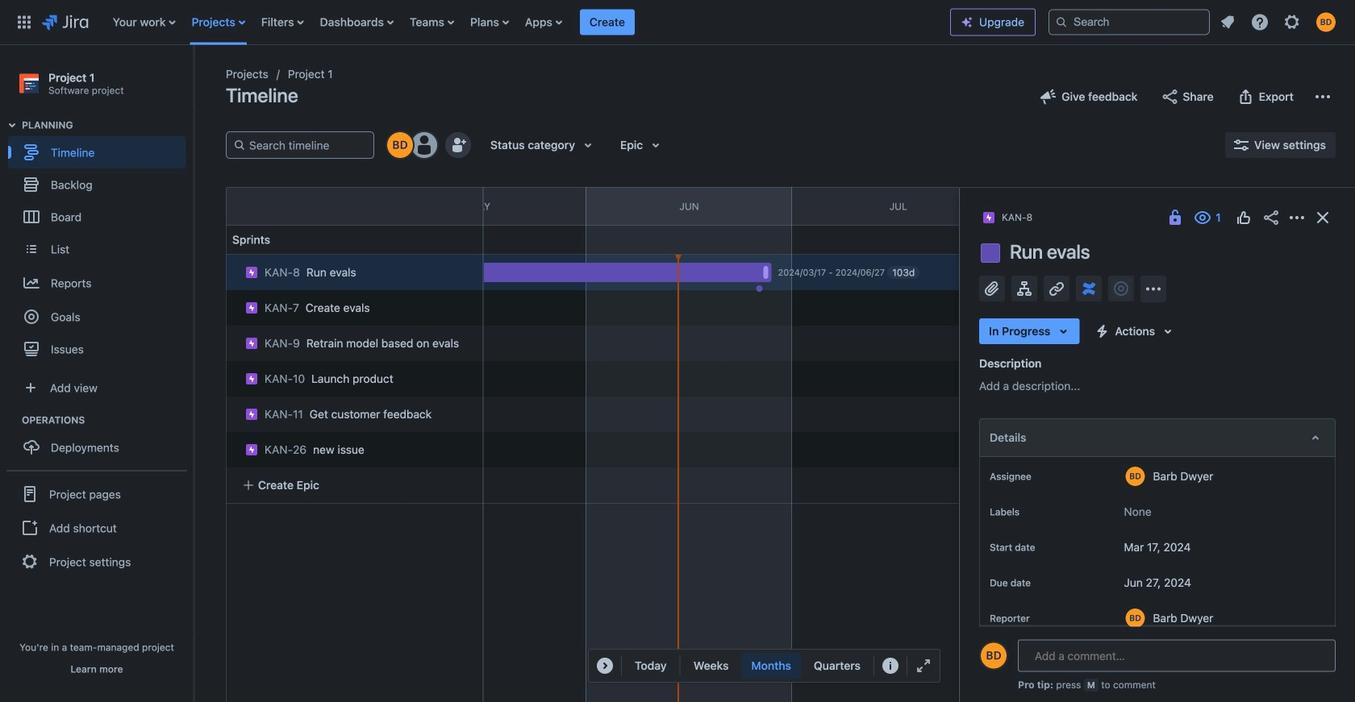 Task type: describe. For each thing, give the bounding box(es) containing it.
add a child issue image
[[1015, 279, 1034, 299]]

sidebar element
[[0, 45, 194, 703]]

planning image
[[2, 116, 22, 135]]

1 epic image from the top
[[245, 302, 258, 315]]

1 horizontal spatial list
[[1214, 8, 1346, 37]]

help image
[[1251, 13, 1270, 32]]

row header inside timeline grid
[[226, 187, 484, 226]]

2 epic image from the top
[[245, 337, 258, 350]]

appswitcher icon image
[[15, 13, 34, 32]]

1 column header from the left
[[168, 188, 374, 225]]

1 epic image from the top
[[245, 266, 258, 279]]

timeline grid
[[65, 187, 1356, 703]]

group for operations image
[[8, 414, 193, 469]]

goal image
[[24, 310, 39, 325]]

attach image
[[983, 279, 1002, 299]]

legend image
[[881, 657, 901, 676]]

3 epic image from the top
[[245, 408, 258, 421]]

your profile and settings image
[[1317, 13, 1336, 32]]

Add a comment… field
[[1018, 640, 1336, 673]]

notifications image
[[1218, 13, 1238, 32]]

sidebar navigation image
[[176, 65, 211, 97]]

details element
[[980, 419, 1336, 458]]

export icon image
[[1237, 87, 1256, 107]]



Task type: locate. For each thing, give the bounding box(es) containing it.
cell
[[226, 255, 484, 290], [219, 286, 486, 326], [219, 321, 486, 362], [219, 357, 486, 397], [219, 392, 486, 433], [219, 428, 486, 468]]

heading for planning icon in the top left of the page
[[22, 119, 193, 132]]

4 epic image from the top
[[245, 444, 258, 457]]

banner
[[0, 0, 1356, 45]]

group
[[8, 119, 193, 371], [8, 414, 193, 469], [6, 471, 187, 585]]

operations image
[[2, 411, 22, 430]]

0 horizontal spatial column header
[[168, 188, 374, 225]]

close image
[[1314, 208, 1333, 228]]

jira image
[[42, 13, 89, 32], [42, 13, 89, 32]]

1 heading from the top
[[22, 119, 193, 132]]

0 vertical spatial epic image
[[245, 266, 258, 279]]

2 epic image from the top
[[245, 373, 258, 386]]

heading for operations image
[[22, 414, 193, 427]]

1 vertical spatial epic image
[[245, 373, 258, 386]]

0 vertical spatial group
[[8, 119, 193, 371]]

search image
[[1055, 16, 1068, 29]]

None search field
[[1049, 9, 1210, 35]]

column header
[[168, 188, 374, 225], [1005, 188, 1218, 225]]

heading
[[22, 119, 193, 132], [22, 414, 193, 427]]

1 vertical spatial group
[[8, 414, 193, 469]]

timeline view to show as group
[[684, 654, 871, 679]]

project overview element
[[980, 655, 1336, 694]]

epic image
[[245, 266, 258, 279], [245, 373, 258, 386]]

2 column header from the left
[[1005, 188, 1218, 225]]

list
[[105, 0, 951, 45], [1214, 8, 1346, 37]]

0 vertical spatial heading
[[22, 119, 193, 132]]

Search timeline text field
[[246, 132, 367, 158]]

settings image
[[1283, 13, 1302, 32]]

list item
[[580, 0, 635, 45]]

primary element
[[10, 0, 951, 45]]

0 horizontal spatial list
[[105, 0, 951, 45]]

1 horizontal spatial column header
[[1005, 188, 1218, 225]]

add people image
[[449, 136, 468, 155]]

link goals image
[[1112, 279, 1131, 299]]

epic image
[[245, 302, 258, 315], [245, 337, 258, 350], [245, 408, 258, 421], [245, 444, 258, 457]]

Search field
[[1049, 9, 1210, 35]]

row header
[[226, 187, 484, 226]]

enter full screen image
[[914, 657, 934, 676]]

1 vertical spatial heading
[[22, 414, 193, 427]]

2 vertical spatial group
[[6, 471, 187, 585]]

2 heading from the top
[[22, 414, 193, 427]]

group for planning icon in the top left of the page
[[8, 119, 193, 371]]



Task type: vqa. For each thing, say whether or not it's contained in the screenshot.
the check icon
no



